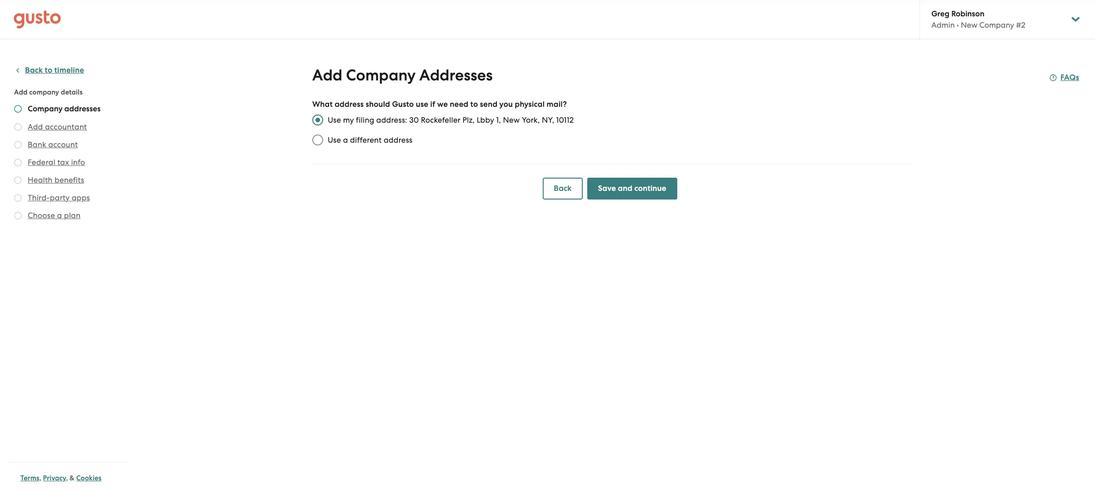 Task type: locate. For each thing, give the bounding box(es) containing it.
address down address:
[[384, 136, 413, 145]]

save
[[598, 184, 616, 193]]

terms , privacy , & cookies
[[20, 474, 102, 483]]

home image
[[14, 10, 61, 28]]

faqs button
[[1050, 72, 1080, 83]]

0 vertical spatial use
[[328, 116, 341, 125]]

admin
[[932, 20, 955, 30]]

0 horizontal spatial to
[[45, 65, 52, 75]]

lbby
[[477, 116, 494, 125]]

to
[[45, 65, 52, 75], [471, 100, 478, 109]]

0 vertical spatial to
[[45, 65, 52, 75]]

0 vertical spatial address
[[335, 100, 364, 109]]

2 vertical spatial check image
[[14, 194, 22, 202]]

1 horizontal spatial ,
[[66, 474, 68, 483]]

check image left the bank
[[14, 141, 22, 149]]

0 horizontal spatial company
[[28, 104, 63, 114]]

add up the bank
[[28, 122, 43, 131]]

party
[[50, 193, 70, 202]]

add company addresses
[[312, 66, 493, 85]]

0 horizontal spatial ,
[[39, 474, 41, 483]]

ny,
[[542, 116, 554, 125]]

bank account
[[28, 140, 78, 149]]

health benefits
[[28, 176, 84, 185]]

use for use my filing address: 30 rockefeller plz, lbby 1, new york, ny, 10112
[[328, 116, 341, 125]]

2 vertical spatial add
[[28, 122, 43, 131]]

to left the send
[[471, 100, 478, 109]]

a left plan
[[57, 211, 62, 220]]

check image left add accountant button at the top of page
[[14, 123, 22, 131]]

,
[[39, 474, 41, 483], [66, 474, 68, 483]]

add
[[312, 66, 343, 85], [14, 88, 28, 96], [28, 122, 43, 131]]

choose a plan
[[28, 211, 81, 220]]

accountant
[[45, 122, 87, 131]]

new
[[961, 20, 978, 30], [503, 116, 520, 125]]

what address should gusto use if we need to send you physical mail?
[[312, 100, 567, 109]]

2 check image from the top
[[14, 159, 22, 166]]

cookies
[[76, 474, 102, 483]]

add for add accountant
[[28, 122, 43, 131]]

add left company
[[14, 88, 28, 96]]

3 check image from the top
[[14, 176, 22, 184]]

privacy
[[43, 474, 66, 483]]

company
[[29, 88, 59, 96]]

you
[[500, 100, 513, 109]]

add up what
[[312, 66, 343, 85]]

check image left federal
[[14, 159, 22, 166]]

0 vertical spatial new
[[961, 20, 978, 30]]

physical
[[515, 100, 545, 109]]

2 use from the top
[[328, 136, 341, 145]]

back up company
[[25, 65, 43, 75]]

robinson
[[952, 9, 985, 19]]

use for use a different address
[[328, 136, 341, 145]]

0 vertical spatial a
[[343, 136, 348, 145]]

check image
[[14, 105, 22, 113], [14, 159, 22, 166], [14, 176, 22, 184], [14, 212, 22, 220]]

1 , from the left
[[39, 474, 41, 483]]

1 horizontal spatial add
[[28, 122, 43, 131]]

0 vertical spatial check image
[[14, 123, 22, 131]]

1 vertical spatial address
[[384, 136, 413, 145]]

a for use
[[343, 136, 348, 145]]

add for add company addresses
[[312, 66, 343, 85]]

greg
[[932, 9, 950, 19]]

address
[[335, 100, 364, 109], [384, 136, 413, 145]]

0 vertical spatial company
[[980, 20, 1015, 30]]

, left privacy
[[39, 474, 41, 483]]

new down 'robinson' at right top
[[961, 20, 978, 30]]

1 horizontal spatial new
[[961, 20, 978, 30]]

1,
[[496, 116, 501, 125]]

3 check image from the top
[[14, 194, 22, 202]]

account
[[48, 140, 78, 149]]

apps
[[72, 193, 90, 202]]

0 horizontal spatial a
[[57, 211, 62, 220]]

choose a plan button
[[28, 210, 81, 221]]

info
[[71, 158, 85, 167]]

check image left health
[[14, 176, 22, 184]]

2 horizontal spatial company
[[980, 20, 1015, 30]]

2 vertical spatial company
[[28, 104, 63, 114]]

1 vertical spatial use
[[328, 136, 341, 145]]

back
[[25, 65, 43, 75], [554, 184, 572, 193]]

0 horizontal spatial add
[[14, 88, 28, 96]]

2 check image from the top
[[14, 141, 22, 149]]

1 vertical spatial a
[[57, 211, 62, 220]]

1 horizontal spatial company
[[346, 66, 416, 85]]

1 horizontal spatial a
[[343, 136, 348, 145]]

add for add company details
[[14, 88, 28, 96]]

2 horizontal spatial add
[[312, 66, 343, 85]]

company
[[980, 20, 1015, 30], [346, 66, 416, 85], [28, 104, 63, 114]]

check image for third-
[[14, 194, 22, 202]]

details
[[61, 88, 83, 96]]

third-party apps button
[[28, 192, 90, 203]]

check image down add company details
[[14, 105, 22, 113]]

1 vertical spatial new
[[503, 116, 520, 125]]

bank
[[28, 140, 46, 149]]

use
[[328, 116, 341, 125], [328, 136, 341, 145]]

1 use from the top
[[328, 116, 341, 125]]

10112
[[556, 116, 574, 125]]

0 vertical spatial add
[[312, 66, 343, 85]]

company inside list
[[28, 104, 63, 114]]

1 vertical spatial add
[[14, 88, 28, 96]]

terms
[[20, 474, 39, 483]]

add accountant button
[[28, 121, 87, 132]]

a
[[343, 136, 348, 145], [57, 211, 62, 220]]

add company details
[[14, 88, 83, 96]]

check image for federal
[[14, 159, 22, 166]]

1 vertical spatial check image
[[14, 141, 22, 149]]

, left &
[[66, 474, 68, 483]]

back button
[[543, 178, 583, 200]]

back left save
[[554, 184, 572, 193]]

a down my
[[343, 136, 348, 145]]

a inside button
[[57, 211, 62, 220]]

back inside button
[[25, 65, 43, 75]]

1 check image from the top
[[14, 123, 22, 131]]

0 horizontal spatial back
[[25, 65, 43, 75]]

addresses
[[420, 66, 493, 85]]

if
[[430, 100, 435, 109]]

1 horizontal spatial back
[[554, 184, 572, 193]]

4 check image from the top
[[14, 212, 22, 220]]

0 vertical spatial back
[[25, 65, 43, 75]]

to left timeline
[[45, 65, 52, 75]]

check image left third-
[[14, 194, 22, 202]]

company up should
[[346, 66, 416, 85]]

new right 1,
[[503, 116, 520, 125]]

use down use my filing address: 30 rockefeller plz, lbby 1, new york, ny, 10112 radio
[[328, 136, 341, 145]]

use my filing address: 30 rockefeller plz, lbby 1, new york, ny, 10112
[[328, 116, 574, 125]]

30
[[409, 116, 419, 125]]

1 vertical spatial back
[[554, 184, 572, 193]]

0 horizontal spatial address
[[335, 100, 364, 109]]

use left my
[[328, 116, 341, 125]]

1 horizontal spatial to
[[471, 100, 478, 109]]

#2
[[1017, 20, 1026, 30]]

company down company
[[28, 104, 63, 114]]

address up my
[[335, 100, 364, 109]]

check image
[[14, 123, 22, 131], [14, 141, 22, 149], [14, 194, 22, 202]]

different
[[350, 136, 382, 145]]

use a different address
[[328, 136, 413, 145]]

company left the #2
[[980, 20, 1015, 30]]

back inside button
[[554, 184, 572, 193]]

company inside greg robinson admin • new company #2
[[980, 20, 1015, 30]]

add inside add accountant button
[[28, 122, 43, 131]]

and
[[618, 184, 633, 193]]

plan
[[64, 211, 81, 220]]

check image left 'choose'
[[14, 212, 22, 220]]



Task type: vqa. For each thing, say whether or not it's contained in the screenshot.
filing
yes



Task type: describe. For each thing, give the bounding box(es) containing it.
back for back
[[554, 184, 572, 193]]

&
[[70, 474, 75, 483]]

third-
[[28, 193, 50, 202]]

2 , from the left
[[66, 474, 68, 483]]

faqs
[[1061, 73, 1080, 82]]

what
[[312, 100, 333, 109]]

back to timeline button
[[14, 65, 84, 76]]

check image for health
[[14, 176, 22, 184]]

my
[[343, 116, 354, 125]]

york,
[[522, 116, 540, 125]]

save and continue
[[598, 184, 667, 193]]

back for back to timeline
[[25, 65, 43, 75]]

greg robinson admin • new company #2
[[932, 9, 1026, 30]]

bank account button
[[28, 139, 78, 150]]

new inside greg robinson admin • new company #2
[[961, 20, 978, 30]]

Use a different address radio
[[308, 130, 328, 150]]

company addresses list
[[14, 104, 126, 223]]

timeline
[[54, 65, 84, 75]]

to inside button
[[45, 65, 52, 75]]

choose
[[28, 211, 55, 220]]

terms link
[[20, 474, 39, 483]]

continue
[[635, 184, 667, 193]]

cookies button
[[76, 473, 102, 484]]

federal
[[28, 158, 55, 167]]

federal tax info
[[28, 158, 85, 167]]

1 vertical spatial company
[[346, 66, 416, 85]]

1 vertical spatial to
[[471, 100, 478, 109]]

addresses
[[64, 104, 101, 114]]

save and continue button
[[587, 178, 678, 200]]

should
[[366, 100, 390, 109]]

health
[[28, 176, 53, 185]]

back to timeline
[[25, 65, 84, 75]]

use
[[416, 100, 429, 109]]

check image for choose
[[14, 212, 22, 220]]

check image for add
[[14, 123, 22, 131]]

health benefits button
[[28, 175, 84, 186]]

0 horizontal spatial new
[[503, 116, 520, 125]]

third-party apps
[[28, 193, 90, 202]]

privacy link
[[43, 474, 66, 483]]

we
[[437, 100, 448, 109]]

address:
[[376, 116, 407, 125]]

Use my filing address: 30 Rockefeller Plz, Lbby 1, New York, NY, 10112 radio
[[308, 110, 328, 130]]

tax
[[57, 158, 69, 167]]

plz,
[[463, 116, 475, 125]]

•
[[957, 20, 959, 30]]

check image for bank
[[14, 141, 22, 149]]

add accountant
[[28, 122, 87, 131]]

mail?
[[547, 100, 567, 109]]

a for choose
[[57, 211, 62, 220]]

gusto
[[392, 100, 414, 109]]

company addresses
[[28, 104, 101, 114]]

1 horizontal spatial address
[[384, 136, 413, 145]]

benefits
[[55, 176, 84, 185]]

rockefeller
[[421, 116, 461, 125]]

federal tax info button
[[28, 157, 85, 168]]

need
[[450, 100, 469, 109]]

send
[[480, 100, 498, 109]]

1 check image from the top
[[14, 105, 22, 113]]

filing
[[356, 116, 374, 125]]



